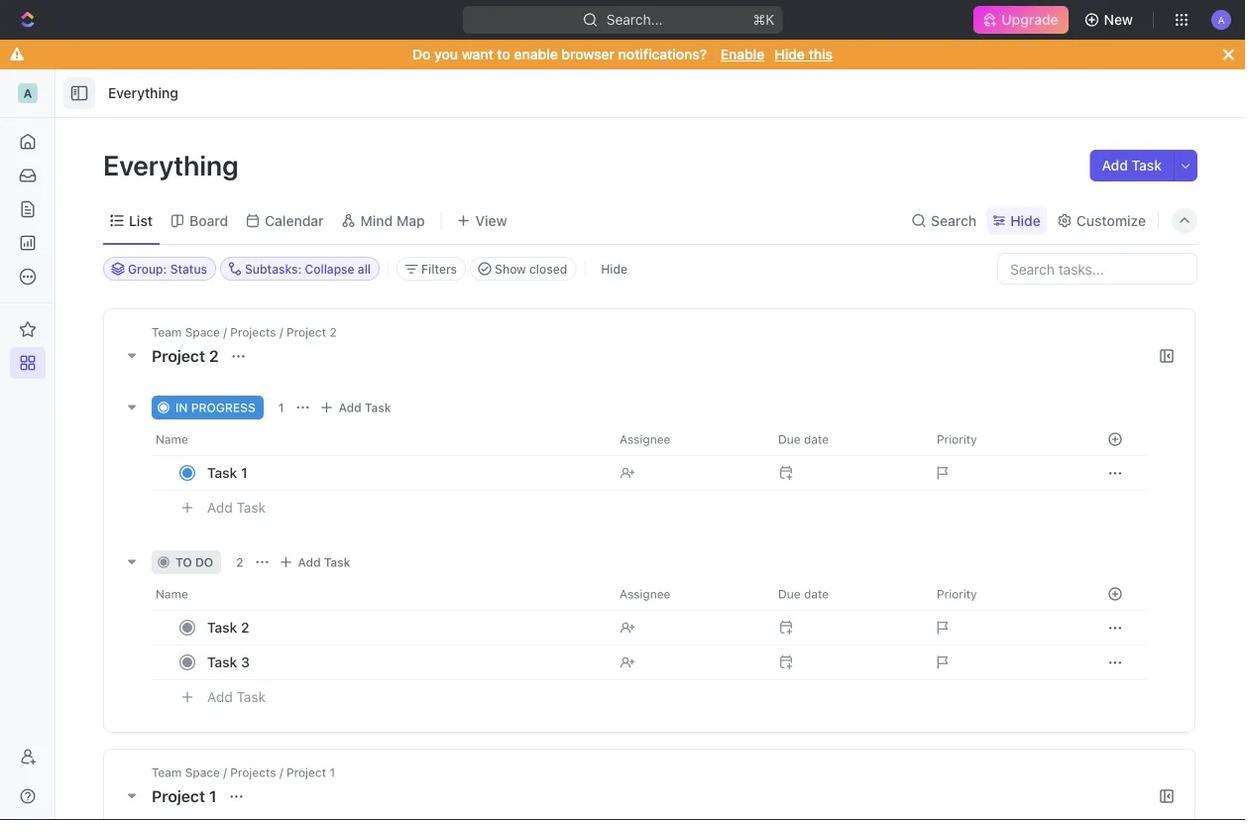 Task type: describe. For each thing, give the bounding box(es) containing it.
group: status
[[128, 262, 207, 276]]

task 3
[[207, 654, 250, 670]]

upgrade link
[[974, 6, 1069, 34]]

date for 2
[[804, 587, 829, 601]]

notifications?
[[619, 46, 707, 62]]

calendar link
[[261, 207, 324, 235]]

projects for project 1
[[230, 766, 276, 780]]

2 down collapse at the left
[[330, 325, 337, 339]]

task 1 link
[[202, 459, 604, 487]]

hide button
[[987, 207, 1047, 235]]

search
[[931, 212, 977, 229]]

customize
[[1077, 212, 1147, 229]]

enable
[[721, 46, 765, 62]]

mind map
[[361, 212, 425, 229]]

task inside the task 3 'link'
[[207, 654, 237, 670]]

due date for 2
[[779, 587, 829, 601]]

2 up 3
[[241, 619, 250, 636]]

a inside navigation
[[23, 86, 32, 100]]

task down 3
[[237, 689, 266, 705]]

collapse
[[305, 262, 355, 276]]

want
[[462, 46, 494, 62]]

priority for 2
[[937, 587, 978, 601]]

view
[[476, 212, 507, 229]]

apple's workspace, , element
[[18, 83, 38, 103]]

task 3 link
[[202, 648, 604, 677]]

team for project 1
[[152, 766, 182, 780]]

closed
[[530, 262, 568, 276]]

priority button for 2
[[925, 578, 1084, 610]]

assignee button for 2
[[608, 578, 767, 610]]

mind
[[361, 212, 393, 229]]

space for 2
[[185, 325, 220, 339]]

projects for project 2
[[230, 325, 276, 339]]

task 2 link
[[202, 613, 604, 642]]

space for 1
[[185, 766, 220, 780]]

task inside task 1 "link"
[[207, 465, 237, 481]]

assignee for 1
[[620, 432, 671, 446]]

assignee button for 1
[[608, 424, 767, 455]]

board
[[189, 212, 228, 229]]

priority button for 1
[[925, 424, 1084, 455]]

board link
[[185, 207, 228, 235]]

name button for 1
[[152, 424, 608, 455]]

Search tasks... text field
[[999, 254, 1197, 284]]

show closed
[[495, 262, 568, 276]]

sidebar navigation
[[0, 69, 56, 820]]

new button
[[1077, 4, 1146, 36]]

you
[[435, 46, 458, 62]]

hide button
[[593, 257, 636, 281]]

in
[[176, 401, 188, 415]]

1 vertical spatial everything
[[103, 148, 245, 181]]

map
[[397, 212, 425, 229]]

due date for 1
[[779, 432, 829, 446]]

customize button
[[1051, 207, 1152, 235]]

team space / projects / project 1
[[152, 766, 335, 780]]

name for to do
[[156, 587, 188, 601]]

due for 2
[[779, 587, 801, 601]]

subtasks: collapse all
[[245, 262, 371, 276]]

group:
[[128, 262, 167, 276]]

browser
[[562, 46, 615, 62]]

⌘k
[[753, 11, 775, 28]]



Task type: vqa. For each thing, say whether or not it's contained in the screenshot.
Use at the left of page
no



Task type: locate. For each thing, give the bounding box(es) containing it.
name
[[156, 432, 188, 446], [156, 587, 188, 601]]

1 space from the top
[[185, 325, 220, 339]]

team for project 2
[[152, 325, 182, 339]]

task up task 1 "link"
[[365, 401, 391, 415]]

1 due date button from the top
[[767, 424, 925, 455]]

1 priority from the top
[[937, 432, 978, 446]]

name for in progress
[[156, 432, 188, 446]]

team up project 2
[[152, 325, 182, 339]]

0 vertical spatial name button
[[152, 424, 608, 455]]

hide inside dropdown button
[[1011, 212, 1041, 229]]

name down to do
[[156, 587, 188, 601]]

1 vertical spatial to
[[176, 555, 192, 569]]

0 vertical spatial projects
[[230, 325, 276, 339]]

priority button
[[925, 424, 1084, 455], [925, 578, 1084, 610]]

a
[[1219, 14, 1225, 25], [23, 86, 32, 100]]

/
[[223, 325, 227, 339], [280, 325, 283, 339], [223, 766, 227, 780], [280, 766, 283, 780]]

1 vertical spatial assignee button
[[608, 578, 767, 610]]

list
[[129, 212, 153, 229]]

a button
[[1206, 4, 1238, 36], [10, 77, 46, 109]]

0 vertical spatial space
[[185, 325, 220, 339]]

0 vertical spatial due date
[[779, 432, 829, 446]]

2 assignee button from the top
[[608, 578, 767, 610]]

task up task 2 link
[[324, 555, 351, 569]]

everything
[[108, 85, 178, 101], [103, 148, 245, 181]]

filters button
[[397, 257, 466, 281]]

1 vertical spatial space
[[185, 766, 220, 780]]

team
[[152, 325, 182, 339], [152, 766, 182, 780]]

show closed button
[[470, 257, 577, 281]]

2 team from the top
[[152, 766, 182, 780]]

everything link
[[103, 81, 183, 105]]

2 vertical spatial hide
[[601, 262, 628, 276]]

1 projects from the top
[[230, 325, 276, 339]]

add task
[[1102, 157, 1162, 174], [339, 401, 391, 415], [207, 500, 266, 516], [298, 555, 351, 569], [207, 689, 266, 705]]

assignee button
[[608, 424, 767, 455], [608, 578, 767, 610]]

name button up task 2 link
[[152, 578, 608, 610]]

0 vertical spatial priority button
[[925, 424, 1084, 455]]

1 vertical spatial a button
[[10, 77, 46, 109]]

hide right the closed
[[601, 262, 628, 276]]

1 due date from the top
[[779, 432, 829, 446]]

0 vertical spatial hide
[[775, 46, 805, 62]]

to right want on the top left of the page
[[497, 46, 511, 62]]

task 1
[[207, 465, 248, 481]]

1 due from the top
[[779, 432, 801, 446]]

search button
[[906, 207, 983, 235]]

hide inside button
[[601, 262, 628, 276]]

1 name button from the top
[[152, 424, 608, 455]]

task up 'task 3'
[[207, 619, 237, 636]]

new
[[1105, 11, 1134, 28]]

task
[[1132, 157, 1162, 174], [365, 401, 391, 415], [207, 465, 237, 481], [237, 500, 266, 516], [324, 555, 351, 569], [207, 619, 237, 636], [207, 654, 237, 670], [237, 689, 266, 705]]

show
[[495, 262, 526, 276]]

0 vertical spatial a
[[1219, 14, 1225, 25]]

priority for 1
[[937, 432, 978, 446]]

1 vertical spatial a
[[23, 86, 32, 100]]

0 horizontal spatial a
[[23, 86, 32, 100]]

due date
[[779, 432, 829, 446], [779, 587, 829, 601]]

mind map link
[[357, 207, 425, 235]]

task down progress on the left of the page
[[207, 465, 237, 481]]

date for 1
[[804, 432, 829, 446]]

all
[[358, 262, 371, 276]]

0 vertical spatial due date button
[[767, 424, 925, 455]]

filters
[[422, 262, 457, 276]]

to left the do
[[176, 555, 192, 569]]

0 vertical spatial assignee
[[620, 432, 671, 446]]

1 vertical spatial hide
[[1011, 212, 1041, 229]]

task left 3
[[207, 654, 237, 670]]

0 vertical spatial a button
[[1206, 4, 1238, 36]]

due date button for 1
[[767, 424, 925, 455]]

calendar
[[265, 212, 324, 229]]

1 inside "link"
[[241, 465, 248, 481]]

3
[[241, 654, 250, 670]]

0 vertical spatial date
[[804, 432, 829, 446]]

list link
[[125, 207, 153, 235]]

to
[[497, 46, 511, 62], [176, 555, 192, 569]]

name down in
[[156, 432, 188, 446]]

1 vertical spatial priority button
[[925, 578, 1084, 610]]

hide
[[775, 46, 805, 62], [1011, 212, 1041, 229], [601, 262, 628, 276]]

0 vertical spatial assignee button
[[608, 424, 767, 455]]

0 horizontal spatial hide
[[601, 262, 628, 276]]

team up the project 1
[[152, 766, 182, 780]]

1 assignee button from the top
[[608, 424, 767, 455]]

task up customize
[[1132, 157, 1162, 174]]

project 2
[[152, 347, 223, 365]]

2 assignee from the top
[[620, 587, 671, 601]]

project 1
[[152, 787, 221, 806]]

2 name from the top
[[156, 587, 188, 601]]

space up project 2
[[185, 325, 220, 339]]

name button up task 1 "link"
[[152, 424, 608, 455]]

0 vertical spatial team
[[152, 325, 182, 339]]

hide left this
[[775, 46, 805, 62]]

2 due date button from the top
[[767, 578, 925, 610]]

2 horizontal spatial hide
[[1011, 212, 1041, 229]]

1 vertical spatial name button
[[152, 578, 608, 610]]

1 team from the top
[[152, 325, 182, 339]]

1 horizontal spatial a button
[[1206, 4, 1238, 36]]

2 name button from the top
[[152, 578, 608, 610]]

due
[[779, 432, 801, 446], [779, 587, 801, 601]]

assignee for 2
[[620, 587, 671, 601]]

1 date from the top
[[804, 432, 829, 446]]

project
[[287, 325, 326, 339], [152, 347, 205, 365], [287, 766, 326, 780], [152, 787, 205, 806]]

projects
[[230, 325, 276, 339], [230, 766, 276, 780]]

0 vertical spatial due
[[779, 432, 801, 446]]

view button
[[450, 207, 514, 235]]

view button
[[450, 197, 514, 244]]

assignee
[[620, 432, 671, 446], [620, 587, 671, 601]]

space up the project 1
[[185, 766, 220, 780]]

subtasks:
[[245, 262, 302, 276]]

do
[[195, 555, 213, 569]]

due date button for 2
[[767, 578, 925, 610]]

1 horizontal spatial a
[[1219, 14, 1225, 25]]

team space / projects / project 2
[[152, 325, 337, 339]]

this
[[809, 46, 833, 62]]

1
[[278, 401, 284, 415], [241, 465, 248, 481], [330, 766, 335, 780], [209, 787, 217, 806]]

due for 1
[[779, 432, 801, 446]]

search...
[[607, 11, 663, 28]]

name button for 2
[[152, 578, 608, 610]]

hide right search
[[1011, 212, 1041, 229]]

to do
[[176, 555, 213, 569]]

2 due from the top
[[779, 587, 801, 601]]

2 space from the top
[[185, 766, 220, 780]]

1 assignee from the top
[[620, 432, 671, 446]]

task 2
[[207, 619, 250, 636]]

0 vertical spatial everything
[[108, 85, 178, 101]]

upgrade
[[1002, 11, 1059, 28]]

2 date from the top
[[804, 587, 829, 601]]

task down task 1
[[237, 500, 266, 516]]

progress
[[191, 401, 256, 415]]

name button
[[152, 424, 608, 455], [152, 578, 608, 610]]

1 vertical spatial due date button
[[767, 578, 925, 610]]

1 name from the top
[[156, 432, 188, 446]]

in progress
[[176, 401, 256, 415]]

1 horizontal spatial to
[[497, 46, 511, 62]]

1 vertical spatial assignee
[[620, 587, 671, 601]]

due date button
[[767, 424, 925, 455], [767, 578, 925, 610]]

2 projects from the top
[[230, 766, 276, 780]]

enable
[[514, 46, 558, 62]]

do you want to enable browser notifications? enable hide this
[[413, 46, 833, 62]]

add
[[1102, 157, 1129, 174], [339, 401, 362, 415], [207, 500, 233, 516], [298, 555, 321, 569], [207, 689, 233, 705]]

space
[[185, 325, 220, 339], [185, 766, 220, 780]]

1 vertical spatial priority
[[937, 587, 978, 601]]

0 horizontal spatial to
[[176, 555, 192, 569]]

everything inside everything link
[[108, 85, 178, 101]]

1 vertical spatial due
[[779, 587, 801, 601]]

do
[[413, 46, 431, 62]]

1 vertical spatial projects
[[230, 766, 276, 780]]

1 vertical spatial date
[[804, 587, 829, 601]]

task inside task 2 link
[[207, 619, 237, 636]]

a button inside navigation
[[10, 77, 46, 109]]

2
[[330, 325, 337, 339], [209, 347, 219, 365], [236, 555, 244, 569], [241, 619, 250, 636]]

1 vertical spatial due date
[[779, 587, 829, 601]]

2 down team space / projects / project 2 at the left top of the page
[[209, 347, 219, 365]]

0 vertical spatial name
[[156, 432, 188, 446]]

1 priority button from the top
[[925, 424, 1084, 455]]

1 horizontal spatial hide
[[775, 46, 805, 62]]

add task button
[[1090, 150, 1174, 182], [315, 396, 399, 420], [198, 496, 274, 520], [274, 550, 358, 574], [198, 685, 274, 709]]

date
[[804, 432, 829, 446], [804, 587, 829, 601]]

priority
[[937, 432, 978, 446], [937, 587, 978, 601]]

0 horizontal spatial a button
[[10, 77, 46, 109]]

status
[[170, 262, 207, 276]]

0 vertical spatial to
[[497, 46, 511, 62]]

2 priority from the top
[[937, 587, 978, 601]]

2 priority button from the top
[[925, 578, 1084, 610]]

2 due date from the top
[[779, 587, 829, 601]]

1 vertical spatial team
[[152, 766, 182, 780]]

1 vertical spatial name
[[156, 587, 188, 601]]

0 vertical spatial priority
[[937, 432, 978, 446]]

2 right the do
[[236, 555, 244, 569]]



